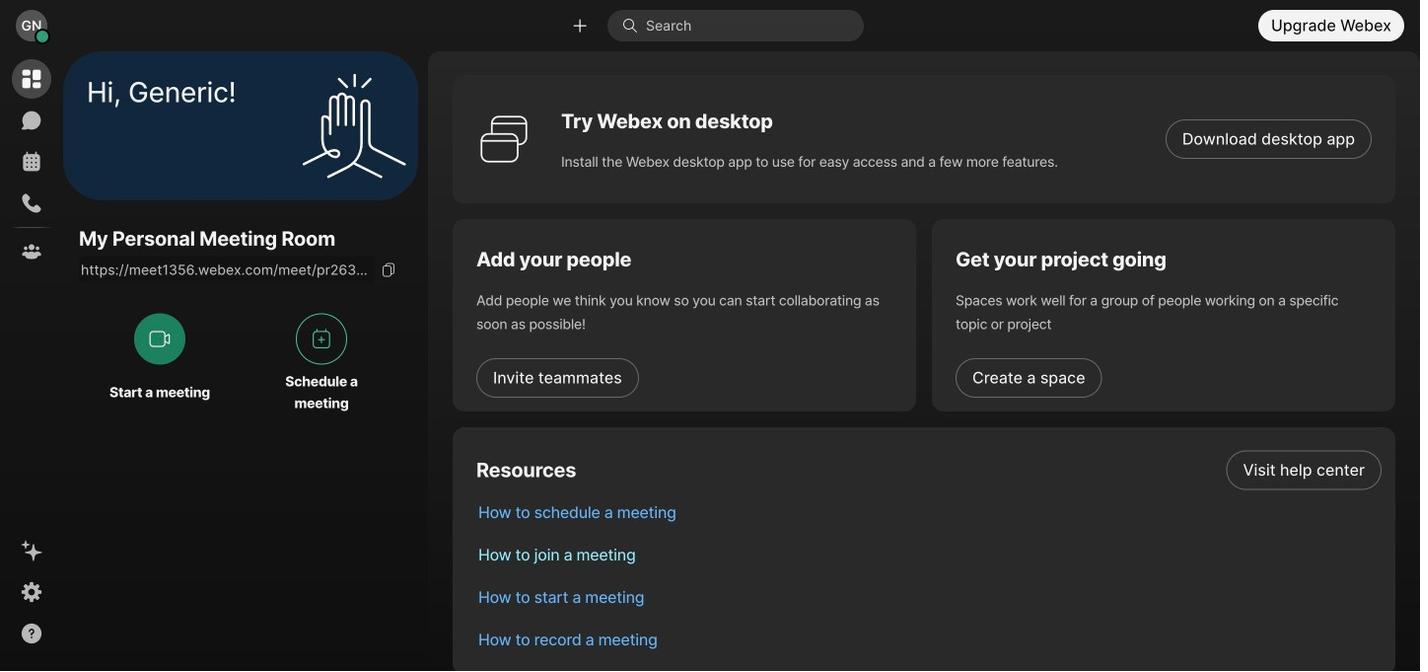 Task type: locate. For each thing, give the bounding box(es) containing it.
3 list item from the top
[[463, 534, 1396, 576]]

list item
[[463, 449, 1396, 491], [463, 491, 1396, 534], [463, 534, 1396, 576], [463, 576, 1396, 619], [463, 619, 1396, 661]]

2 list item from the top
[[463, 491, 1396, 534]]

navigation
[[0, 51, 63, 671]]

None text field
[[79, 256, 375, 283]]

webex tab list
[[12, 59, 51, 271]]



Task type: describe. For each thing, give the bounding box(es) containing it.
4 list item from the top
[[463, 576, 1396, 619]]

5 list item from the top
[[463, 619, 1396, 661]]

two hands high fiving image
[[295, 67, 413, 185]]

1 list item from the top
[[463, 449, 1396, 491]]



Task type: vqa. For each thing, say whether or not it's contained in the screenshot.
Search_18 Icon
no



